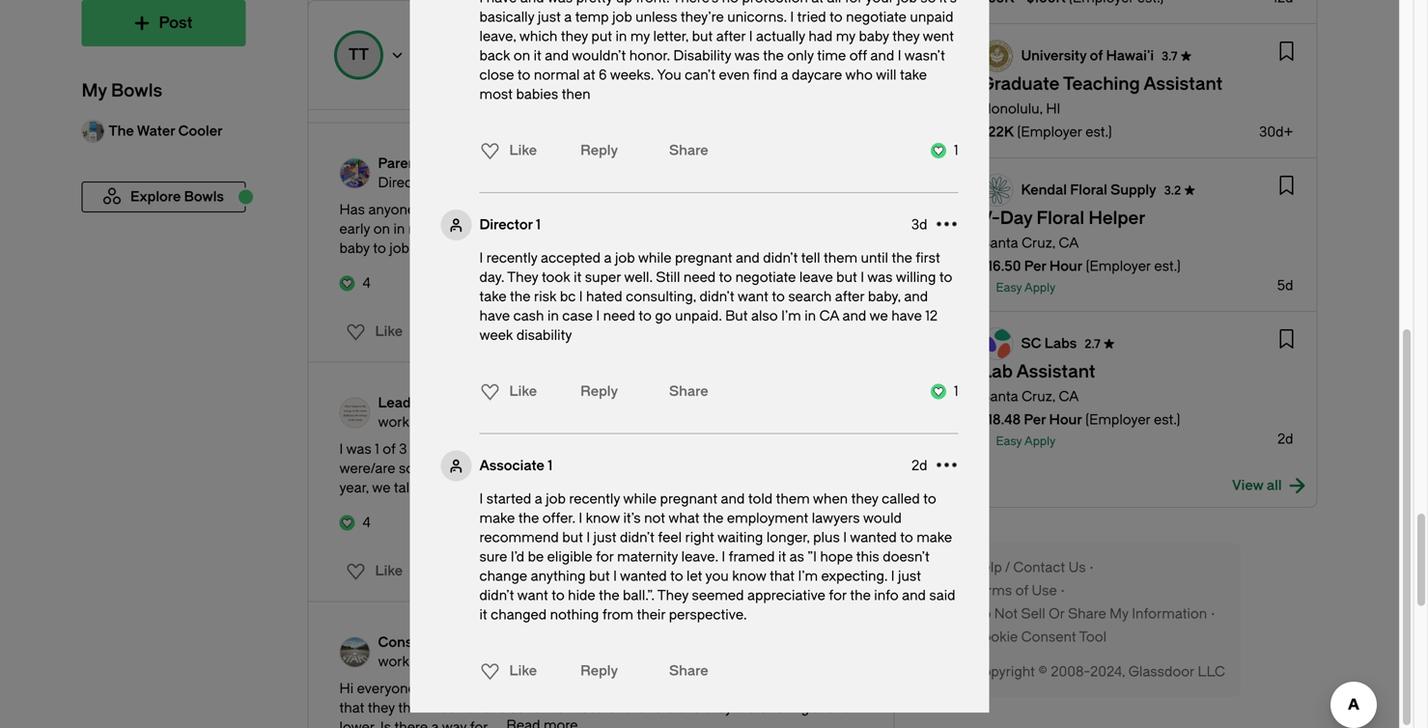 Task type: vqa. For each thing, say whether or not it's contained in the screenshot.
the top "&"
no



Task type: locate. For each thing, give the bounding box(es) containing it.
had
[[809, 28, 833, 44], [419, 202, 443, 218], [641, 441, 665, 457]]

all right "view"
[[1267, 477, 1282, 493]]

on down anyone
[[373, 221, 390, 237]]

were/are
[[339, 461, 395, 476]]

leads
[[410, 441, 444, 457]]

us
[[1068, 560, 1086, 575]]

anyone
[[368, 202, 415, 218]]

... for leadership
[[603, 480, 613, 496]]

we inside i recently accepted a job while pregnant and didn't tell them until the first day. they took it super well. still need to negotiate leave but i was willing to take the risk bc i hated consulting, didn't want to search after baby, and have cash in case i need to go unpaid. but also i'm in ca and we have 12 week disability
[[869, 308, 888, 324]]

and inside has anyone had to manage interviewing while pregnant? i was involved in a rif early on in my pregnancy and do not think it is realistic financially to wait until after baby to job search especially in
[[502, 221, 526, 237]]

like up the consulting
[[375, 563, 403, 579]]

cash
[[513, 308, 544, 324]]

hi everyone. i have been interviewing for a startup for a c level role. they told me that they think i don't have certain skillset for the role and they are offering a level lower. is there a way for
[[339, 681, 854, 728]]

i inside has anyone had to manage interviewing while pregnant? i was involved in a rif early on in my pregnancy and do not think it is realistic financially to wait until after baby to job search especially in
[[704, 202, 708, 218]]

share for first share dropdown button from the bottom
[[669, 663, 708, 679]]

1 vertical spatial ...
[[537, 240, 548, 256]]

willing
[[896, 269, 936, 285]]

2 hour from the top
[[1049, 412, 1082, 428]]

0 vertical spatial all
[[827, 0, 841, 6]]

1 horizontal spatial didn't
[[620, 530, 655, 546]]

wanted
[[850, 530, 897, 546], [620, 568, 667, 584]]

want
[[737, 289, 768, 305], [517, 588, 548, 603]]

negotiate inside i recently accepted a job while pregnant and didn't tell them until the first day. they took it super well. still need to negotiate leave but i was willing to take the risk bc i hated consulting, didn't want to search after baby, and have cash in case i need to go unpaid. but also i'm in ca and we have 12 week disability
[[735, 269, 796, 285]]

they inside hi everyone. i have been interviewing for a startup for a c level role. they told me that they think i don't have certain skillset for the role and they are offering a level lower. is there a way for
[[770, 681, 801, 697]]

front.
[[636, 0, 669, 6]]

floral inside v-day floral helper santa cruz, ca $16.50 per hour (employer est.) easy apply
[[1037, 208, 1084, 228]]

for down startup
[[604, 700, 622, 716]]

for up role on the bottom left
[[661, 681, 679, 697]]

after inside i have and was pretty up front. there's no protection at all for your job so it's basically just a temp job unless they're unicorns.  i tried to negotiate unpaid leave, which they put in my letter, but after i actually had my baby they went back on it and wouldn't honor. disability was the only time off and i wasn't close to normal at 6 weeks. you can't even find a daycare who will take most babies then
[[716, 28, 746, 44]]

1 santa from the top
[[980, 235, 1018, 251]]

0 vertical spatial 4
[[363, 36, 371, 52]]

copyright
[[972, 664, 1035, 680]]

est.) inside lab assistant santa cruz, ca $18.48 per hour (employer est.) easy apply
[[1154, 412, 1180, 428]]

2 cruz, from the top
[[1022, 389, 1055, 405]]

after inside has anyone had to manage interviewing while pregnant? i was involved in a rif early on in my pregnancy and do not think it is realistic financially to wait until after baby to job search especially in
[[830, 221, 860, 237]]

search down 'leave'
[[788, 289, 832, 305]]

on inside i have and was pretty up front. there's no protection at all for your job so it's basically just a temp job unless they're unicorns.  i tried to negotiate unpaid leave, which they put in my letter, but after i actually had my baby they went back on it and wouldn't honor. disability was the only time off and i wasn't close to normal at 6 weeks. you can't even find a daycare who will take most babies then
[[514, 48, 530, 64]]

have up week
[[479, 308, 510, 324]]

while inside i recently accepted a job while pregnant and didn't tell them until the first day. they took it super well. still need to negotiate leave but i was willing to take the risk bc i hated consulting, didn't want to search after baby, and have cash in case i need to go unpaid. but also i'm in ca and we have 12 week disability
[[638, 250, 672, 266]]

close
[[479, 67, 514, 83]]

job down up
[[612, 9, 632, 25]]

1 vertical spatial recently
[[569, 491, 620, 507]]

assistant inside graduate teaching assistant honolulu, hi $22k (employer est.)
[[1143, 74, 1223, 94]]

share for 1st share dropdown button from the top of the page
[[669, 142, 708, 158]]

job up well.
[[615, 250, 635, 266]]

0 horizontal spatial at
[[432, 155, 445, 171]]

share button up role on the bottom left
[[661, 660, 708, 682]]

of inside the jobs list element
[[1090, 48, 1103, 63]]

1 vertical spatial that
[[339, 700, 364, 716]]

all
[[827, 0, 841, 6], [1267, 477, 1282, 493]]

2 vertical spatial reply
[[580, 663, 618, 679]]

they inside i recently accepted a job while pregnant and didn't tell them until the first day. they took it super well. still need to negotiate leave but i was willing to take the risk bc i hated consulting, didn't want to search after baby, and have cash in case i need to go unpaid. but also i'm in ca and we have 12 week disability
[[507, 269, 538, 285]]

do
[[529, 221, 546, 237]]

after left baby,
[[835, 289, 864, 305]]

llc
[[1198, 664, 1225, 680]]

1 vertical spatial until
[[861, 250, 888, 266]]

search inside has anyone had to manage interviewing while pregnant? i was involved in a rif early on in my pregnancy and do not think it is realistic financially to wait until after baby to job search especially in
[[413, 240, 456, 256]]

2 4 from the top
[[363, 275, 371, 291]]

0 horizontal spatial them
[[776, 491, 810, 507]]

1 vertical spatial save image
[[1272, 171, 1303, 202]]

easy inside v-day floral helper santa cruz, ca $16.50 per hour (employer est.) easy apply
[[996, 281, 1022, 294]]

4 for leadership
[[363, 515, 371, 531]]

0 vertical spatial per
[[1024, 258, 1046, 274]]

for
[[845, 0, 863, 6], [596, 549, 614, 565], [829, 588, 847, 603], [580, 681, 598, 697], [661, 681, 679, 697], [604, 700, 622, 716], [470, 719, 488, 728]]

need down hated
[[603, 308, 635, 324]]

0 vertical spatial apply
[[1024, 281, 1055, 294]]

1 vertical spatial floral
[[1037, 208, 1084, 228]]

and down c
[[677, 700, 701, 716]]

0 horizontal spatial assistant
[[1016, 362, 1095, 382]]

★ right 3.7
[[1180, 49, 1192, 63]]

until down rif
[[799, 221, 827, 237]]

to up but
[[719, 269, 732, 285]]

... right lunch
[[603, 480, 613, 496]]

teaching
[[1063, 74, 1140, 94]]

and left do
[[502, 221, 526, 237]]

jobs list element
[[957, 0, 1316, 464]]

them down does,
[[776, 491, 810, 507]]

hide
[[568, 588, 595, 603]]

1 horizontal spatial wanted
[[850, 530, 897, 546]]

1 vertical spatial just
[[593, 530, 617, 546]]

★
[[1180, 49, 1192, 63], [1184, 184, 1196, 197], [1103, 337, 1115, 351]]

who
[[845, 67, 873, 83]]

think up accepted
[[574, 221, 605, 237]]

rif
[[822, 202, 835, 218]]

super
[[585, 269, 621, 285]]

understand
[[603, 461, 675, 476]]

1 vertical spatial at
[[583, 67, 595, 83]]

0 horizontal spatial didn't
[[479, 588, 514, 603]]

while up is on the top of page
[[599, 202, 633, 218]]

role
[[649, 700, 674, 716]]

rections list menu up leadership
[[335, 316, 409, 347]]

offering
[[759, 700, 809, 716]]

week
[[479, 327, 513, 343]]

involved
[[739, 202, 792, 218]]

1 comments from the top
[[496, 84, 571, 100]]

a inside has anyone had to manage interviewing while pregnant? i was involved in a rif early on in my pregnancy and do not think it is realistic financially to wait until after baby to job search especially in
[[811, 202, 818, 218]]

3 reply from the top
[[580, 663, 618, 679]]

read more button for is
[[553, 238, 624, 254]]

0 vertical spatial more
[[590, 238, 624, 254]]

1 horizontal spatial take
[[900, 67, 927, 83]]

0 vertical spatial comments
[[496, 84, 571, 100]]

1 per from the top
[[1024, 258, 1046, 274]]

save image for v-day floral helper
[[1272, 171, 1303, 202]]

interviewing for think
[[518, 202, 596, 218]]

2 apply from the top
[[1024, 434, 1055, 448]]

0 vertical spatial told
[[748, 491, 773, 507]]

right
[[685, 530, 714, 546]]

2008-
[[1051, 664, 1090, 680]]

read more button up super
[[553, 238, 624, 254]]

est.) inside v-day floral helper santa cruz, ca $16.50 per hour (employer est.) easy apply
[[1154, 258, 1181, 274]]

babies
[[516, 86, 558, 102]]

share up c
[[669, 663, 708, 679]]

daycare
[[792, 67, 842, 83]]

them
[[824, 250, 857, 266], [776, 491, 810, 507]]

like down opportunities
[[509, 663, 537, 679]]

(employer inside lab assistant santa cruz, ca $18.48 per hour (employer est.) easy apply
[[1085, 412, 1150, 428]]

way
[[442, 719, 467, 728]]

c
[[693, 681, 704, 697]]

2d up called
[[911, 457, 927, 473]]

until up baby,
[[861, 250, 888, 266]]

after
[[716, 28, 746, 44], [830, 221, 860, 237], [835, 289, 864, 305]]

do not sell or share my information link
[[972, 604, 1219, 624]]

didn't
[[620, 530, 655, 546], [479, 588, 514, 603]]

what up feel
[[668, 510, 700, 526]]

want inside i recently accepted a job while pregnant and didn't tell them until the first day. they took it super well. still need to negotiate leave but i was willing to take the risk bc i hated consulting, didn't want to search after baby, and have cash in case i need to go unpaid. but also i'm in ca and we have 12 week disability
[[737, 289, 768, 305]]

pregnant inside i recently accepted a job while pregnant and didn't tell them until the first day. they took it super well. still need to negotiate leave but i was willing to take the risk bc i hated consulting, didn't want to search after baby, and have cash in case i need to go unpaid. but also i'm in ca and we have 12 week disability
[[675, 250, 732, 266]]

i'm
[[798, 568, 818, 584]]

1 vertical spatial ★
[[1184, 184, 1196, 197]]

of up teaching
[[1090, 48, 1103, 63]]

0 vertical spatial level
[[707, 681, 736, 697]]

0 vertical spatial reply button
[[576, 135, 623, 166]]

wanted up "this"
[[850, 530, 897, 546]]

this
[[856, 549, 879, 565]]

1 save image from the top
[[1272, 37, 1303, 68]]

1 vertical spatial share button
[[661, 660, 708, 682]]

v-day floral helper santa cruz, ca $16.50 per hour (employer est.) easy apply
[[980, 208, 1181, 294]]

share up tool
[[1068, 606, 1106, 622]]

the
[[763, 48, 784, 64], [892, 250, 912, 266], [510, 289, 531, 305], [713, 461, 734, 476], [518, 510, 539, 526], [703, 510, 724, 526], [599, 588, 619, 603], [850, 588, 871, 603], [625, 700, 646, 716]]

2 comments from the top
[[497, 323, 571, 339]]

think inside has anyone had to manage interviewing while pregnant? i was involved in a rif early on in my pregnancy and do not think it is realistic financially to wait until after baby to job search especially in
[[574, 221, 605, 237]]

save image
[[1272, 324, 1303, 355]]

2d inside the jobs list element
[[1277, 431, 1293, 447]]

0 vertical spatial know
[[586, 510, 620, 526]]

3 reply button from the top
[[576, 656, 623, 686]]

rections list menu for 1st share dropdown button from the top of the page's 'reply' button
[[475, 131, 537, 170]]

1 horizontal spatial recently
[[569, 491, 620, 507]]

3 4 from the top
[[363, 515, 371, 531]]

2 vertical spatial ca
[[1059, 389, 1079, 405]]

0 horizontal spatial negotiate
[[735, 269, 796, 285]]

1 vertical spatial after
[[830, 221, 860, 237]]

1 vertical spatial interviewing
[[499, 681, 576, 697]]

3 comments
[[486, 323, 571, 339]]

0 vertical spatial until
[[799, 221, 827, 237]]

take inside i have and was pretty up front. there's no protection at all for your job so it's basically just a temp job unless they're unicorns.  i tried to negotiate unpaid leave, which they put in my letter, but after i actually had my baby they went back on it and wouldn't honor. disability was the only time off and i wasn't close to normal at 6 weeks. you can't even find a daycare who will take most babies then
[[900, 67, 927, 83]]

rections list menu for 'reply' button corresponding to share popup button
[[475, 372, 537, 411]]

and up 'normal'
[[545, 48, 569, 64]]

the down actually
[[763, 48, 784, 64]]

i up financially
[[704, 202, 708, 218]]

wait
[[770, 221, 796, 237]]

that up lower.
[[339, 700, 364, 716]]

i
[[479, 0, 483, 6], [790, 9, 794, 25], [749, 28, 753, 44], [898, 48, 901, 64], [704, 202, 708, 218], [479, 250, 483, 266], [861, 269, 864, 285], [579, 289, 583, 305], [596, 308, 600, 324], [339, 441, 343, 457], [479, 491, 483, 507], [579, 510, 582, 526], [586, 530, 590, 546], [843, 530, 847, 546], [722, 549, 725, 565], [613, 568, 617, 584], [891, 568, 895, 584], [423, 681, 426, 697], [433, 700, 437, 716]]

a left rif
[[811, 202, 818, 218]]

apply down lab assistant link
[[1024, 434, 1055, 448]]

a left startup
[[601, 681, 609, 697]]

not inside has anyone had to manage interviewing while pregnant? i was involved in a rif early on in my pregnancy and do not think it is realistic financially to wait until after baby to job search especially in
[[549, 221, 570, 237]]

1 vertical spatial didn't
[[700, 289, 734, 305]]

12
[[925, 308, 938, 324]]

to up 7 comments
[[517, 67, 530, 83]]

the down startup
[[625, 700, 646, 716]]

2 vertical spatial reply button
[[576, 656, 623, 686]]

they inside 'i started a job recently while pregnant and told them when they called to make the offer.  i know it's not what the employment lawyers would recommend but i just didn't feel right waiting longer, plus i wanted to make sure i'd be eligible for maternity leave.  i framed it as "i hope this doesn't change anything but i wanted to let you know that i'm expecting.  i just didn't want to hide the ball.". they seemed appreciative for the info and said it changed nothing from their perspective.'
[[657, 588, 688, 603]]

2 per from the top
[[1024, 412, 1046, 428]]

and left last
[[813, 461, 836, 476]]

read more button for understand
[[618, 478, 690, 494]]

manage
[[462, 202, 515, 218]]

there
[[394, 719, 428, 728]]

floral
[[1070, 182, 1107, 198], [1037, 208, 1084, 228]]

3.2
[[1164, 184, 1181, 197]]

share inside help / contact us terms of use do not sell or share my information cookie consent tool
[[1068, 606, 1106, 622]]

my inside has anyone had to manage interviewing while pregnant? i was involved in a rif early on in my pregnancy and do not think it is realistic financially to wait until after baby to job search especially in
[[408, 221, 428, 237]]

1 horizontal spatial until
[[861, 250, 888, 266]]

0 vertical spatial think
[[574, 221, 605, 237]]

1 vertical spatial more
[[655, 478, 690, 494]]

view all
[[1232, 477, 1282, 493]]

a right started
[[535, 491, 542, 507]]

0 vertical spatial want
[[737, 289, 768, 305]]

santa inside lab assistant santa cruz, ca $18.48 per hour (employer est.) easy apply
[[980, 389, 1018, 405]]

2 reply from the top
[[580, 383, 618, 399]]

had down tried
[[809, 28, 833, 44]]

7
[[486, 84, 493, 100]]

a inside 'i started a job recently while pregnant and told them when they called to make the offer.  i know it's not what the employment lawyers would recommend but i just didn't feel right waiting longer, plus i wanted to make sure i'd be eligible for maternity leave.  i framed it as "i hope this doesn't change anything but i wanted to let you know that i'm expecting.  i just didn't want to hide the ball.". they seemed appreciative for the info and said it changed nothing from their perspective.'
[[535, 491, 542, 507]]

my up 'off'
[[836, 28, 855, 44]]

i inside i was 1 of 3 leads under by boss, and each of us had very different work and were/are somewhat siloed. we don't fully understand what the other does, and last year, we talked about meeting over lunch
[[339, 441, 343, 457]]

★ inside university of hawai'i 3.7 ★
[[1180, 49, 1192, 63]]

think
[[574, 221, 605, 237], [398, 700, 430, 716]]

1 vertical spatial hour
[[1049, 412, 1082, 428]]

glassdoor
[[1128, 664, 1194, 680]]

and inside hi everyone. i have been interviewing for a startup for a c level role. they told me that they think i don't have certain skillset for the role and they are offering a level lower. is there a way for
[[677, 700, 701, 716]]

3 inside button
[[486, 323, 494, 339]]

share up very
[[669, 383, 708, 399]]

but inside i have and was pretty up front. there's no protection at all for your job so it's basically just a temp job unless they're unicorns.  i tried to negotiate unpaid leave, which they put in my letter, but after i actually had my baby they went back on it and wouldn't honor. disability was the only time off and i wasn't close to normal at 6 weeks. you can't even find a daycare who will take most babies then
[[692, 28, 713, 44]]

reply down then
[[580, 142, 618, 158]]

0 horizontal spatial wanted
[[620, 568, 667, 584]]

reply up "each"
[[580, 383, 618, 399]]

negotiate inside i have and was pretty up front. there's no protection at all for your job so it's basically just a temp job unless they're unicorns.  i tried to negotiate unpaid leave, which they put in my letter, but after i actually had my baby they went back on it and wouldn't honor. disability was the only time off and i wasn't close to normal at 6 weeks. you can't even find a daycare who will take most babies then
[[846, 9, 907, 25]]

their
[[637, 607, 666, 623]]

0 vertical spatial after
[[716, 28, 746, 44]]

until inside i recently accepted a job while pregnant and didn't tell them until the first day. they took it super well. still need to negotiate leave but i was willing to take the risk bc i hated consulting, didn't want to search after baby, and have cash in case i need to go unpaid. but also i'm in ca and we have 12 week disability
[[861, 250, 888, 266]]

reply button for share popup button
[[576, 376, 623, 407]]

pregnant for need
[[675, 250, 732, 266]]

just inside i have and was pretty up front. there's no protection at all for your job so it's basically just a temp job unless they're unicorns.  i tried to negotiate unpaid leave, which they put in my letter, but after i actually had my baby they went back on it and wouldn't honor. disability was the only time off and i wasn't close to normal at 6 weeks. you can't even find a daycare who will take most babies then
[[538, 9, 561, 25]]

but right 'leave'
[[836, 269, 857, 285]]

from
[[602, 607, 633, 623]]

they up risk in the left of the page
[[507, 269, 538, 285]]

1 horizontal spatial level
[[824, 700, 853, 716]]

per right $16.50
[[1024, 258, 1046, 274]]

for inside i have and was pretty up front. there's no protection at all for your job so it's basically just a temp job unless they're unicorns.  i tried to negotiate unpaid leave, which they put in my letter, but after i actually had my baby they went back on it and wouldn't honor. disability was the only time off and i wasn't close to normal at 6 weeks. you can't even find a daycare who will take most babies then
[[845, 0, 863, 6]]

not inside 'i started a job recently while pregnant and told them when they called to make the offer.  i know it's not what the employment lawyers would recommend but i just didn't feel right waiting longer, plus i wanted to make sure i'd be eligible for maternity leave.  i framed it as "i hope this doesn't change anything but i wanted to let you know that i'm expecting.  i just didn't want to hide the ball.". they seemed appreciative for the info and said it changed nothing from their perspective.'
[[644, 510, 665, 526]]

help / contact us link
[[972, 558, 1097, 577]]

like up 'boss,'
[[509, 383, 537, 399]]

"i
[[807, 549, 817, 565]]

while inside 'i started a job recently while pregnant and told them when they called to make the offer.  i know it's not what the employment lawyers would recommend but i just didn't feel right waiting longer, plus i wanted to make sure i'd be eligible for maternity leave.  i framed it as "i hope this doesn't change anything but i wanted to let you know that i'm expecting.  i just didn't want to hide the ball.". they seemed appreciative for the info and said it changed nothing from their perspective.'
[[623, 491, 657, 507]]

interviewing inside hi everyone. i have been interviewing for a startup for a c level role. they told me that they think i don't have certain skillset for the role and they are offering a level lower. is there a way for
[[499, 681, 576, 697]]

reply for first share dropdown button from the bottom
[[580, 663, 618, 679]]

1 horizontal spatial need
[[683, 269, 716, 285]]

apply inside lab assistant santa cruz, ca $18.48 per hour (employer est.) easy apply
[[1024, 434, 1055, 448]]

take down wasn't
[[900, 67, 927, 83]]

1 inside i was 1 of 3 leads under by boss, and each of us had very different work and were/are somewhat siloed. we don't fully understand what the other does, and last year, we talked about meeting over lunch
[[375, 441, 379, 457]]

want inside 'i started a job recently while pregnant and told them when they called to make the offer.  i know it's not what the employment lawyers would recommend but i just didn't feel right waiting longer, plus i wanted to make sure i'd be eligible for maternity leave.  i framed it as "i hope this doesn't change anything but i wanted to let you know that i'm expecting.  i just didn't want to hide the ball.". they seemed appreciative for the info and said it changed nothing from their perspective.'
[[517, 588, 548, 603]]

interviewing for have
[[499, 681, 576, 697]]

2 reply button from the top
[[576, 376, 623, 407]]

3 left cash
[[486, 323, 494, 339]]

1 hour from the top
[[1049, 258, 1083, 274]]

1 reply button from the top
[[576, 135, 623, 166]]

take inside i recently accepted a job while pregnant and didn't tell them until the first day. they took it super well. still need to negotiate leave but i was willing to take the risk bc i hated consulting, didn't want to search after baby, and have cash in case i need to go unpaid. but also i'm in ca and we have 12 week disability
[[479, 289, 506, 305]]

1 reply from the top
[[580, 142, 618, 158]]

0 horizontal spatial search
[[413, 240, 456, 256]]

job inside has anyone had to manage interviewing while pregnant? i was involved in a rif early on in my pregnancy and do not think it is realistic financially to wait until after baby to job search especially in
[[389, 240, 409, 256]]

... for parents at work
[[537, 240, 548, 256]]

like for 'reply' button related to first share dropdown button from the bottom
[[509, 663, 537, 679]]

2 vertical spatial ★
[[1103, 337, 1115, 351]]

that inside 'i started a job recently while pregnant and told them when they called to make the offer.  i know it's not what the employment lawyers would recommend but i just didn't feel right waiting longer, plus i wanted to make sure i'd be eligible for maternity leave.  i framed it as "i hope this doesn't change anything but i wanted to let you know that i'm expecting.  i just didn't want to hide the ball.". they seemed appreciative for the info and said it changed nothing from their perspective.'
[[770, 568, 795, 584]]

0 vertical spatial assistant
[[1143, 74, 1223, 94]]

wouldn't
[[572, 48, 626, 64]]

0 vertical spatial ★
[[1180, 49, 1192, 63]]

apply inside v-day floral helper santa cruz, ca $16.50 per hour (employer est.) easy apply
[[1024, 281, 1055, 294]]

1 vertical spatial easy
[[996, 434, 1022, 448]]

make down started
[[479, 510, 515, 526]]

1 vertical spatial make
[[916, 530, 952, 546]]

0 vertical spatial had
[[809, 28, 833, 44]]

easy inside lab assistant santa cruz, ca $18.48 per hour (employer est.) easy apply
[[996, 434, 1022, 448]]

after inside i recently accepted a job while pregnant and didn't tell them until the first day. they took it super well. still need to negotiate leave but i was willing to take the risk bc i hated consulting, didn't want to search after baby, and have cash in case i need to go unpaid. but also i'm in ca and we have 12 week disability
[[835, 289, 864, 305]]

3 inside i was 1 of 3 leads under by boss, and each of us had very different work and were/are somewhat siloed. we don't fully understand what the other does, and last year, we talked about meeting over lunch
[[399, 441, 407, 457]]

only
[[787, 48, 814, 64]]

$18.48
[[980, 412, 1021, 428]]

to down anything at the bottom left of page
[[552, 588, 565, 603]]

0 vertical spatial recently
[[486, 250, 537, 266]]

0 vertical spatial reply
[[580, 142, 618, 158]]

0 vertical spatial easy
[[996, 281, 1022, 294]]

pregnant inside 'i started a job recently while pregnant and told them when they called to make the offer.  i know it's not what the employment lawyers would recommend but i just didn't feel right waiting longer, plus i wanted to make sure i'd be eligible for maternity leave.  i framed it as "i hope this doesn't change anything but i wanted to let you know that i'm expecting.  i just didn't want to hide the ball.". they seemed appreciative for the info and said it changed nothing from their perspective.'
[[660, 491, 717, 507]]

job up offer.
[[546, 491, 566, 507]]

doesn't
[[883, 549, 930, 565]]

reply button up "each"
[[576, 376, 623, 407]]

1 horizontal spatial at
[[583, 67, 595, 83]]

1 horizontal spatial baby
[[859, 28, 889, 44]]

my up honor.
[[630, 28, 650, 44]]

we down were/are
[[372, 480, 391, 496]]

baby up 'off'
[[859, 28, 889, 44]]

1 vertical spatial told
[[805, 681, 829, 697]]

1 vertical spatial (employer
[[1086, 258, 1151, 274]]

1 horizontal spatial search
[[788, 289, 832, 305]]

0 vertical spatial we
[[869, 308, 888, 324]]

1 horizontal spatial that
[[770, 568, 795, 584]]

1 horizontal spatial negotiate
[[846, 9, 907, 25]]

apply up sc
[[1024, 281, 1055, 294]]

2 share button from the top
[[661, 660, 708, 682]]

2 santa from the top
[[980, 389, 1018, 405]]

told left the me
[[805, 681, 829, 697]]

1 vertical spatial need
[[603, 308, 635, 324]]

the inside i was 1 of 3 leads under by boss, and each of us had very different work and were/are somewhat siloed. we don't fully understand what the other does, and last year, we talked about meeting over lunch
[[713, 461, 734, 476]]

they're
[[681, 9, 724, 25]]

santa up '$18.48'
[[980, 389, 1018, 405]]

2 vertical spatial at
[[432, 155, 445, 171]]

us
[[622, 441, 637, 457]]

1 vertical spatial read
[[618, 478, 652, 494]]

0 horizontal spatial all
[[827, 0, 841, 6]]

(employer inside graduate teaching assistant honolulu, hi $22k (employer est.)
[[1017, 124, 1082, 140]]

1 vertical spatial while
[[638, 250, 672, 266]]

1 horizontal spatial 3
[[486, 323, 494, 339]]

rections list menu for 3 comments button
[[335, 316, 409, 347]]

and
[[520, 0, 544, 6], [545, 48, 569, 64], [870, 48, 894, 64], [502, 221, 526, 237], [736, 250, 760, 266], [904, 289, 928, 305], [842, 308, 866, 324], [543, 441, 567, 457], [789, 441, 813, 457], [813, 461, 836, 476], [721, 491, 745, 507], [902, 588, 926, 603], [677, 700, 701, 716]]

reply for 1st share dropdown button from the top of the page
[[580, 142, 618, 158]]

1 vertical spatial reply button
[[576, 376, 623, 407]]

share inside popup button
[[669, 383, 708, 399]]

when
[[813, 491, 848, 507]]

appreciative
[[747, 588, 825, 603]]

1 vertical spatial per
[[1024, 412, 1046, 428]]

the down expecting.
[[850, 588, 871, 603]]

for right way
[[470, 719, 488, 728]]

help
[[972, 560, 1002, 575]]

1 vertical spatial didn't
[[479, 588, 514, 603]]

2024,
[[1090, 664, 1125, 680]]

in inside i have and was pretty up front. there's no protection at all for your job so it's basically just a temp job unless they're unicorns.  i tried to negotiate unpaid leave, which they put in my letter, but after i actually had my baby they went back on it and wouldn't honor. disability was the only time off and i wasn't close to normal at 6 weeks. you can't even find a daycare who will take most babies then
[[616, 28, 627, 44]]

like for 'reply' button corresponding to share popup button
[[509, 383, 537, 399]]

2 vertical spatial while
[[623, 491, 657, 507]]

1 vertical spatial all
[[1267, 477, 1282, 493]]

0 vertical spatial 2d
[[1277, 431, 1293, 447]]

0 vertical spatial make
[[479, 510, 515, 526]]

want up also
[[737, 289, 768, 305]]

per
[[1024, 258, 1046, 274], [1024, 412, 1046, 428]]

all left your
[[827, 0, 841, 6]]

1 vertical spatial read more
[[618, 478, 690, 494]]

0 vertical spatial pregnant
[[675, 250, 732, 266]]

0 horizontal spatial recently
[[486, 250, 537, 266]]

©
[[1038, 664, 1047, 680]]

0 vertical spatial while
[[599, 202, 633, 218]]

1 vertical spatial had
[[419, 202, 443, 218]]

per inside v-day floral helper santa cruz, ca $16.50 per hour (employer est.) easy apply
[[1024, 258, 1046, 274]]

2 save image from the top
[[1272, 171, 1303, 202]]

0 vertical spatial santa
[[980, 235, 1018, 251]]

didn't up unpaid.
[[700, 289, 734, 305]]

ball.".
[[623, 588, 654, 603]]

0 vertical spatial take
[[900, 67, 927, 83]]

like for 2 comments button
[[375, 563, 403, 579]]

1 vertical spatial cruz,
[[1022, 389, 1055, 405]]

all inside i have and was pretty up front. there's no protection at all for your job so it's basically just a temp job unless they're unicorns.  i tried to negotiate unpaid leave, which they put in my letter, but after i actually had my baby they went back on it and wouldn't honor. disability was the only time off and i wasn't close to normal at 6 weeks. you can't even find a daycare who will take most babies then
[[827, 0, 841, 6]]

3 comments from the top
[[497, 563, 571, 579]]

been
[[463, 681, 496, 697]]

ca down v-day floral helper link
[[1059, 235, 1079, 251]]

after down rif
[[830, 221, 860, 237]]

2 easy from the top
[[996, 434, 1022, 448]]

you
[[705, 568, 729, 584]]

more down very
[[655, 478, 690, 494]]

assistant down 3.7
[[1143, 74, 1223, 94]]

save image
[[1272, 37, 1303, 68], [1272, 171, 1303, 202]]

they down let
[[657, 588, 688, 603]]

1 vertical spatial negotiate
[[735, 269, 796, 285]]

rections list menu
[[475, 131, 537, 170], [335, 316, 409, 347], [475, 372, 537, 411], [335, 556, 409, 587], [475, 652, 537, 690]]

0 horizontal spatial just
[[538, 9, 561, 25]]

think inside hi everyone. i have been interviewing for a startup for a c level role. they told me that they think i don't have certain skillset for the role and they are offering a level lower. is there a way for
[[398, 700, 430, 716]]

waiting
[[717, 530, 763, 546]]

1 apply from the top
[[1024, 281, 1055, 294]]

read up "took"
[[553, 238, 587, 254]]

0 vertical spatial ca
[[1059, 235, 1079, 251]]

search down toogle identity icon
[[413, 240, 456, 256]]

make
[[479, 510, 515, 526], [916, 530, 952, 546]]

job down anyone
[[389, 240, 409, 256]]

realistic
[[633, 221, 683, 237]]

v-day floral helper link
[[980, 208, 1145, 228]]

to down anyone
[[373, 240, 386, 256]]

1 cruz, from the top
[[1022, 235, 1055, 251]]

like for 3 comments button
[[375, 323, 403, 339]]

they
[[507, 269, 538, 285], [657, 588, 688, 603], [770, 681, 801, 697]]

role.
[[740, 681, 767, 697]]

2 horizontal spatial ...
[[603, 480, 613, 496]]

per inside lab assistant santa cruz, ca $18.48 per hour (employer est.) easy apply
[[1024, 412, 1046, 428]]

i down unicorns. at the top right of page
[[749, 28, 753, 44]]

1 easy from the top
[[996, 281, 1022, 294]]

lab
[[980, 362, 1013, 382]]

have up basically
[[486, 0, 517, 6]]

what down very
[[679, 461, 710, 476]]

my
[[1110, 606, 1129, 622]]

0 horizontal spatial until
[[799, 221, 827, 237]]

2 vertical spatial comments
[[497, 563, 571, 579]]

but up disability
[[692, 28, 713, 44]]

1 vertical spatial we
[[372, 480, 391, 496]]

★ right 3.2
[[1184, 184, 1196, 197]]

recently up day.
[[486, 250, 537, 266]]

apply
[[1024, 281, 1055, 294], [1024, 434, 1055, 448]]

2 vertical spatial 4
[[363, 515, 371, 531]]

2 vertical spatial they
[[770, 681, 801, 697]]

★ right 2.7
[[1103, 337, 1115, 351]]



Task type: describe. For each thing, give the bounding box(es) containing it.
them inside i recently accepted a job while pregnant and didn't tell them until the first day. they took it super well. still need to negotiate leave but i was willing to take the risk bc i hated consulting, didn't want to search after baby, and have cash in case i need to go unpaid. but also i'm in ca and we have 12 week disability
[[824, 250, 857, 266]]

cookie
[[972, 629, 1018, 645]]

to right called
[[923, 491, 936, 507]]

save image for graduate teaching assistant
[[1272, 37, 1303, 68]]

like for 1st share dropdown button from the top of the page's 'reply' button
[[509, 142, 537, 158]]

a left temp
[[564, 9, 572, 25]]

certain
[[509, 700, 554, 716]]

5d
[[1277, 278, 1293, 294]]

and right i'm
[[842, 308, 866, 324]]

that inside hi everyone. i have been interviewing for a startup for a c level role. they told me that they think i don't have certain skillset for the role and they are offering a level lower. is there a way for
[[339, 700, 364, 716]]

work
[[448, 155, 481, 171]]

it inside i have and was pretty up front. there's no protection at all for your job so it's basically just a temp job unless they're unicorns.  i tried to negotiate unpaid leave, which they put in my letter, but after i actually had my baby they went back on it and wouldn't honor. disability was the only time off and i wasn't close to normal at 6 weeks. you can't even find a daycare who will take most babies then
[[534, 48, 541, 64]]

i left tried
[[790, 9, 794, 25]]

assistant inside lab assistant santa cruz, ca $18.48 per hour (employer est.) easy apply
[[1016, 362, 1095, 382]]

cruz, inside lab assistant santa cruz, ca $18.48 per hour (employer est.) easy apply
[[1022, 389, 1055, 405]]

in right i'm
[[804, 308, 816, 324]]

i left started
[[479, 491, 483, 507]]

i up day.
[[479, 250, 483, 266]]

read more for understand
[[618, 478, 690, 494]]

but inside i recently accepted a job while pregnant and didn't tell them until the first day. they took it super well. still need to negotiate leave but i was willing to take the risk bc i hated consulting, didn't want to search after baby, and have cash in case i need to go unpaid. but also i'm in ca and we have 12 week disability
[[836, 269, 857, 285]]

called
[[882, 491, 920, 507]]

recommend
[[479, 530, 559, 546]]

i down hated
[[596, 308, 600, 324]]

consulting exit opportunities
[[378, 634, 573, 650]]

in left rif
[[796, 202, 807, 218]]

ca inside lab assistant santa cruz, ca $18.48 per hour (employer est.) easy apply
[[1059, 389, 1079, 405]]

reply for share popup button
[[580, 383, 618, 399]]

to left let
[[670, 568, 683, 584]]

on inside has anyone had to manage interviewing while pregnant? i was involved in a rif early on in my pregnancy and do not think it is realistic financially to wait until after baby to job search especially in
[[373, 221, 390, 237]]

1 4 from the top
[[363, 36, 371, 52]]

was inside i recently accepted a job while pregnant and didn't tell them until the first day. they took it super well. still need to negotiate leave but i was willing to take the risk bc i hated consulting, didn't want to search after baby, and have cash in case i need to go unpaid. but also i'm in ca and we have 12 week disability
[[867, 269, 893, 285]]

to left "go"
[[639, 308, 652, 324]]

had inside i have and was pretty up front. there's no protection at all for your job so it's basically just a temp job unless they're unicorns.  i tried to negotiate unpaid leave, which they put in my letter, but after i actually had my baby they went back on it and wouldn't honor. disability was the only time off and i wasn't close to normal at 6 weeks. you can't even find a daycare who will take most babies then
[[809, 28, 833, 44]]

while inside has anyone had to manage interviewing while pregnant? i was involved in a rif early on in my pregnancy and do not think it is realistic financially to wait until after baby to job search especially in
[[599, 202, 633, 218]]

use
[[1032, 583, 1057, 599]]

and down the other
[[721, 491, 745, 507]]

i right 'leave'
[[861, 269, 864, 285]]

tool
[[1079, 629, 1107, 645]]

be
[[528, 549, 544, 565]]

lab assistant santa cruz, ca $18.48 per hour (employer est.) easy apply
[[980, 362, 1180, 448]]

i left don't
[[433, 700, 437, 716]]

a inside i recently accepted a job while pregnant and didn't tell them until the first day. they took it super well. still need to negotiate leave but i was willing to take the risk bc i hated consulting, didn't want to search after baby, and have cash in case i need to go unpaid. but also i'm in ca and we have 12 week disability
[[604, 250, 612, 266]]

and down financially
[[736, 250, 760, 266]]

went
[[923, 28, 954, 44]]

more for is
[[590, 238, 624, 254]]

wasn't
[[904, 48, 945, 64]]

0 vertical spatial need
[[683, 269, 716, 285]]

year,
[[339, 480, 369, 496]]

i left wasn't
[[898, 48, 901, 64]]

which
[[519, 28, 557, 44]]

for right eligible
[[596, 549, 614, 565]]

back
[[479, 48, 510, 64]]

consulting,
[[626, 289, 696, 305]]

to up i'm
[[772, 289, 785, 305]]

job inside i recently accepted a job while pregnant and didn't tell them until the first day. they took it super well. still need to negotiate leave but i was willing to take the risk bc i hated consulting, didn't want to search after baby, and have cash in case i need to go unpaid. but also i'm in ca and we have 12 week disability
[[615, 250, 635, 266]]

to up the doesn't on the bottom of page
[[900, 530, 913, 546]]

7 comments button
[[447, 73, 575, 112]]

as
[[789, 549, 804, 565]]

santa inside v-day floral helper santa cruz, ca $16.50 per hour (employer est.) easy apply
[[980, 235, 1018, 251]]

toogle identity image
[[441, 209, 472, 240]]

sell
[[1021, 606, 1045, 622]]

changed
[[491, 607, 547, 623]]

the up from
[[599, 588, 619, 603]]

have up don't
[[430, 681, 460, 697]]

protection
[[742, 0, 808, 6]]

but up eligible
[[562, 530, 583, 546]]

0 horizontal spatial level
[[707, 681, 736, 697]]

view all link
[[1232, 476, 1305, 495]]

have left 12
[[891, 308, 922, 324]]

2 horizontal spatial my
[[836, 28, 855, 44]]

i up basically
[[479, 0, 483, 6]]

1 inside 'director 1' button
[[536, 217, 541, 232]]

1 vertical spatial 2d
[[911, 457, 927, 473]]

to right tried
[[830, 9, 843, 25]]

6
[[599, 67, 607, 83]]

of up were/are
[[383, 441, 395, 457]]

you
[[657, 67, 681, 83]]

job left so
[[897, 0, 917, 6]]

up
[[616, 0, 632, 6]]

they down temp
[[561, 28, 588, 44]]

i right everyone.
[[423, 681, 426, 697]]

ca inside v-day floral helper santa cruz, ca $16.50 per hour (employer est.) easy apply
[[1059, 235, 1079, 251]]

i started a job recently while pregnant and told them when they called to make the offer.  i know it's not what the employment lawyers would recommend but i just didn't feel right waiting longer, plus i wanted to make sure i'd be eligible for maternity leave.  i framed it as "i hope this doesn't change anything but i wanted to let you know that i'm expecting.  i just didn't want to hide the ball.". they seemed appreciative for the info and said it changed nothing from their perspective.
[[479, 491, 955, 623]]

share for share popup button
[[669, 383, 708, 399]]

rections list menu for 'reply' button related to first share dropdown button from the bottom
[[475, 652, 537, 690]]

was left pretty
[[547, 0, 573, 6]]

director 1
[[479, 217, 541, 232]]

★ for graduate teaching assistant
[[1180, 49, 1192, 63]]

lunch
[[564, 480, 600, 496]]

1 horizontal spatial didn't
[[763, 250, 798, 266]]

sc
[[1021, 335, 1041, 351]]

is
[[619, 221, 630, 237]]

graduate
[[980, 74, 1059, 94]]

have down been
[[475, 700, 506, 716]]

reply button for 1st share dropdown button from the top of the page
[[576, 135, 623, 166]]

the inside hi everyone. i have been interviewing for a startup for a c level role. they told me that they think i don't have certain skillset for the role and they are offering a level lower. is there a way for
[[625, 700, 646, 716]]

pregnant for what
[[660, 491, 717, 507]]

had inside i was 1 of 3 leads under by boss, and each of us had very different work and were/are somewhat siloed. we don't fully understand what the other does, and last year, we talked about meeting over lunch
[[641, 441, 665, 457]]

lawyers
[[812, 510, 860, 526]]

me
[[833, 681, 854, 697]]

0 horizontal spatial didn't
[[700, 289, 734, 305]]

by
[[488, 441, 503, 457]]

associate
[[479, 457, 544, 473]]

i right plus
[[843, 530, 847, 546]]

and up 'don't'
[[543, 441, 567, 457]]

has
[[339, 202, 365, 218]]

what inside 'i started a job recently while pregnant and told them when they called to make the offer.  i know it's not what the employment lawyers would recommend but i just didn't feel right waiting longer, plus i wanted to make sure i'd be eligible for maternity leave.  i framed it as "i hope this doesn't change anything but i wanted to let you know that i'm expecting.  i just didn't want to hide the ball.". they seemed appreciative for the info and said it changed nothing from their perspective.'
[[668, 510, 700, 526]]

about
[[436, 480, 473, 496]]

while for director 1
[[638, 250, 672, 266]]

ca inside i recently accepted a job while pregnant and didn't tell them until the first day. they took it super well. still need to negotiate leave but i was willing to take the risk bc i hated consulting, didn't want to search after baby, and have cash in case i need to go unpaid. but also i'm in ca and we have 12 week disability
[[819, 308, 839, 324]]

they up wasn't
[[892, 28, 920, 44]]

director
[[479, 217, 533, 232]]

there's
[[672, 0, 719, 6]]

2 comments button
[[447, 552, 576, 590]]

most
[[479, 86, 513, 102]]

was up even
[[734, 48, 760, 64]]

it's
[[939, 0, 957, 6]]

graduate teaching assistant honolulu, hi $22k (employer est.)
[[980, 74, 1223, 140]]

while for associate 1
[[623, 491, 657, 507]]

a left c
[[682, 681, 690, 697]]

(employer inside v-day floral helper santa cruz, ca $16.50 per hour (employer est.) easy apply
[[1086, 258, 1151, 274]]

until inside has anyone had to manage interviewing while pregnant? i was involved in a rif early on in my pregnancy and do not think it is realistic financially to wait until after baby to job search especially in
[[799, 221, 827, 237]]

it inside has anyone had to manage interviewing while pregnant? i was involved in a rif early on in my pregnancy and do not think it is realistic financially to wait until after baby to job search especially in
[[608, 221, 616, 237]]

★ inside sc labs 2.7 ★
[[1103, 337, 1115, 351]]

unpaid.
[[675, 308, 722, 324]]

told inside 'i started a job recently while pregnant and told them when they called to make the offer.  i know it's not what the employment lawyers would recommend but i just didn't feel right waiting longer, plus i wanted to make sure i'd be eligible for maternity leave.  i framed it as "i hope this doesn't change anything but i wanted to let you know that i'm expecting.  i just didn't want to hide the ball.". they seemed appreciative for the info and said it changed nothing from their perspective.'
[[748, 491, 773, 507]]

off
[[849, 48, 867, 64]]

find
[[753, 67, 777, 83]]

cruz, inside v-day floral helper santa cruz, ca $16.50 per hour (employer est.) easy apply
[[1022, 235, 1055, 251]]

2 horizontal spatial just
[[898, 568, 921, 584]]

0 vertical spatial ...
[[591, 1, 601, 17]]

was inside i was 1 of 3 leads under by boss, and each of us had very different work and were/are somewhat siloed. we don't fully understand what the other does, and last year, we talked about meeting over lunch
[[346, 441, 371, 457]]

took
[[542, 269, 570, 285]]

to down involved
[[754, 221, 767, 237]]

the up right
[[703, 510, 724, 526]]

them inside 'i started a job recently while pregnant and told them when they called to make the offer.  i know it's not what the employment lawyers would recommend but i just didn't feel right waiting longer, plus i wanted to make sure i'd be eligible for maternity leave.  i framed it as "i hope this doesn't change anything but i wanted to let you know that i'm expecting.  i just didn't want to hide the ball.". they seemed appreciative for the info and said it changed nothing from their perspective.'
[[776, 491, 810, 507]]

1 share button from the top
[[661, 140, 708, 161]]

3 comments button
[[447, 312, 576, 351]]

i recently accepted a job while pregnant and didn't tell them until the first day. they took it super well. still need to negotiate leave but i was willing to take the risk bc i hated consulting, didn't want to search after baby, and have cash in case i need to go unpaid. but also i'm in ca and we have 12 week disability
[[479, 250, 952, 343]]

read for it
[[553, 238, 587, 254]]

1 vertical spatial level
[[824, 700, 853, 716]]

have inside i have and was pretty up front. there's no protection at all for your job so it's basically just a temp job unless they're unicorns.  i tried to negotiate unpaid leave, which they put in my letter, but after i actually had my baby they went back on it and wouldn't honor. disability was the only time off and i wasn't close to normal at 6 weeks. you can't even find a daycare who will take most babies then
[[486, 0, 517, 6]]

it's
[[623, 510, 641, 526]]

and right info
[[902, 588, 926, 603]]

honor.
[[629, 48, 670, 64]]

time
[[817, 48, 846, 64]]

1 inside associate 1 button
[[548, 457, 552, 473]]

1 horizontal spatial know
[[732, 568, 766, 584]]

i right offer.
[[579, 510, 582, 526]]

leave,
[[479, 28, 516, 44]]

0 horizontal spatial make
[[479, 510, 515, 526]]

somewhat
[[399, 461, 466, 476]]

would
[[863, 510, 902, 526]]

what inside i was 1 of 3 leads under by boss, and each of us had very different work and were/are somewhat siloed. we don't fully understand what the other does, and last year, we talked about meeting over lunch
[[679, 461, 710, 476]]

of left us
[[606, 441, 619, 457]]

perspective.
[[669, 607, 747, 623]]

est.) inside graduate teaching assistant honolulu, hi $22k (employer est.)
[[1085, 124, 1112, 140]]

baby inside i have and was pretty up front. there's no protection at all for your job so it's basically just a temp job unless they're unicorns.  i tried to negotiate unpaid leave, which they put in my letter, but after i actually had my baby they went back on it and wouldn't honor. disability was the only time off and i wasn't close to normal at 6 weeks. you can't even find a daycare who will take most babies then
[[859, 28, 889, 44]]

2
[[486, 563, 494, 579]]

employment
[[727, 510, 808, 526]]

they inside 'i started a job recently while pregnant and told them when they called to make the offer.  i know it's not what the employment lawyers would recommend but i just didn't feel right waiting longer, plus i wanted to make sure i'd be eligible for maternity leave.  i framed it as "i hope this doesn't change anything but i wanted to let you know that i'm expecting.  i just didn't want to hide the ball.". they seemed appreciative for the info and said it changed nothing from their perspective.'
[[851, 491, 878, 507]]

to up pregnancy
[[446, 202, 459, 218]]

1 horizontal spatial just
[[593, 530, 617, 546]]

a right 'find'
[[781, 67, 788, 83]]

job inside 'i started a job recently while pregnant and told them when they called to make the offer.  i know it's not what the employment lawyers would recommend but i just didn't feel right waiting longer, plus i wanted to make sure i'd be eligible for maternity leave.  i framed it as "i hope this doesn't change anything but i wanted to let you know that i'm expecting.  i just didn't want to hide the ball.". they seemed appreciative for the info and said it changed nothing from their perspective.'
[[546, 491, 566, 507]]

reply button for first share dropdown button from the bottom
[[576, 656, 623, 686]]

0 horizontal spatial know
[[586, 510, 620, 526]]

baby inside has anyone had to manage interviewing while pregnant? i was involved in a rif early on in my pregnancy and do not think it is realistic financially to wait until after baby to job search especially in
[[339, 240, 370, 256]]

weeks.
[[610, 67, 654, 83]]

disability
[[673, 48, 731, 64]]

pretty
[[576, 0, 613, 6]]

toogle identity image
[[441, 450, 472, 481]]

hated
[[586, 289, 622, 305]]

had inside has anyone had to manage interviewing while pregnant? i was involved in a rif early on in my pregnancy and do not think it is realistic financially to wait until after baby to job search especially in
[[419, 202, 443, 218]]

hour inside v-day floral helper santa cruz, ca $16.50 per hour (employer est.) easy apply
[[1049, 258, 1083, 274]]

0 vertical spatial didn't
[[620, 530, 655, 546]]

the inside i have and was pretty up front. there's no protection at all for your job so it's basically just a temp job unless they're unicorns.  i tried to negotiate unpaid leave, which they put in my letter, but after i actually had my baby they went back on it and wouldn't honor. disability was the only time off and i wasn't close to normal at 6 weeks. you can't even find a daycare who will take most babies then
[[763, 48, 784, 64]]

★ for v-day floral helper
[[1184, 184, 1196, 197]]

and up the will
[[870, 48, 894, 64]]

4 for parents at work
[[363, 275, 371, 291]]

recently inside 'i started a job recently while pregnant and told them when they called to make the offer.  i know it's not what the employment lawyers would recommend but i just didn't feel right waiting longer, plus i wanted to make sure i'd be eligible for maternity leave.  i framed it as "i hope this doesn't change anything but i wanted to let you know that i'm expecting.  i just didn't want to hide the ball.". they seemed appreciative for the info and said it changed nothing from their perspective.'
[[569, 491, 620, 507]]

terms of use link
[[972, 581, 1069, 601]]

does,
[[774, 461, 809, 476]]

for up skillset at the left bottom of the page
[[580, 681, 598, 697]]

1 horizontal spatial my
[[630, 28, 650, 44]]

i up eligible
[[586, 530, 590, 546]]

read more for is
[[553, 238, 624, 254]]

i up info
[[891, 568, 895, 584]]

they up is
[[368, 700, 395, 716]]

told inside hi everyone. i have been interviewing for a startup for a c level role. they told me that they think i don't have certain skillset for the role and they are offering a level lower. is there a way for
[[805, 681, 829, 697]]

search inside i recently accepted a job while pregnant and didn't tell them until the first day. they took it super well. still need to negotiate leave but i was willing to take the risk bc i hated consulting, didn't want to search after baby, and have cash in case i need to go unpaid. but also i'm in ca and we have 12 week disability
[[788, 289, 832, 305]]

let
[[687, 568, 702, 584]]

they left "are"
[[705, 700, 732, 716]]

a left way
[[431, 719, 439, 728]]

rections list menu for 2 comments button
[[335, 556, 409, 587]]

read for fully
[[618, 478, 652, 494]]

was inside has anyone had to manage interviewing while pregnant? i was involved in a rif early on in my pregnancy and do not think it is realistic financially to wait until after baby to job search especially in
[[711, 202, 736, 218]]

other
[[737, 461, 771, 476]]

of inside help / contact us terms of use do not sell or share my information cookie consent tool
[[1015, 583, 1028, 599]]

2 horizontal spatial at
[[811, 0, 824, 6]]

and up does,
[[789, 441, 813, 457]]

i up the you
[[722, 549, 725, 565]]

leadership
[[378, 395, 452, 411]]

we
[[514, 461, 535, 476]]

we inside i was 1 of 3 leads under by boss, and each of us had very different work and were/are somewhat siloed. we don't fully understand what the other does, and last year, we talked about meeting over lunch
[[372, 480, 391, 496]]

i up from
[[613, 568, 617, 584]]

it up consulting exit opportunities link
[[479, 607, 487, 623]]

3d
[[911, 217, 927, 232]]

pregnancy
[[431, 221, 498, 237]]

consent
[[1021, 629, 1076, 645]]

hawai'i
[[1106, 48, 1154, 63]]

i right bc
[[579, 289, 583, 305]]

can't
[[685, 67, 716, 83]]

it inside i recently accepted a job while pregnant and didn't tell them until the first day. they took it super well. still need to negotiate leave but i was willing to take the risk bc i hated consulting, didn't want to search after baby, and have cash in case i need to go unpaid. but also i'm in ca and we have 12 week disability
[[574, 269, 582, 285]]

pregnant?
[[636, 202, 701, 218]]

more for understand
[[655, 478, 690, 494]]

1 horizontal spatial make
[[916, 530, 952, 546]]

0 vertical spatial floral
[[1070, 182, 1107, 198]]

i was 1 of 3 leads under by boss, and each of us had very different work and were/are somewhat siloed. we don't fully understand what the other does, and last year, we talked about meeting over lunch
[[339, 441, 863, 496]]

contact
[[1013, 560, 1065, 575]]

for down expecting.
[[829, 588, 847, 603]]

0 horizontal spatial need
[[603, 308, 635, 324]]

the up cash
[[510, 289, 531, 305]]

recently inside i recently accepted a job while pregnant and didn't tell them until the first day. they took it super well. still need to negotiate leave but i was willing to take the risk bc i hated consulting, didn't want to search after baby, and have cash in case i need to go unpaid. but also i'm in ca and we have 12 week disability
[[486, 250, 537, 266]]

first
[[916, 250, 940, 266]]

the up recommend
[[518, 510, 539, 526]]

hour inside lab assistant santa cruz, ca $18.48 per hour (employer est.) easy apply
[[1049, 412, 1082, 428]]

it left as
[[778, 549, 786, 565]]

in down anyone
[[393, 221, 405, 237]]

parents at work link
[[378, 154, 547, 173]]

the up willing
[[892, 250, 912, 266]]

in down risk in the left of the page
[[547, 308, 559, 324]]

and up basically
[[520, 0, 544, 6]]

said
[[929, 588, 955, 603]]

to down first
[[939, 269, 952, 285]]

but up hide
[[589, 568, 610, 584]]

1 vertical spatial wanted
[[620, 568, 667, 584]]

in down do
[[526, 240, 537, 256]]

info
[[874, 588, 899, 603]]

comments for 2 comments
[[497, 563, 571, 579]]

information
[[1132, 606, 1207, 622]]

a right the offering
[[812, 700, 820, 716]]

comments for 7 comments
[[496, 84, 571, 100]]

and down willing
[[904, 289, 928, 305]]

comments for 3 comments
[[497, 323, 571, 339]]

0 vertical spatial wanted
[[850, 530, 897, 546]]

temp
[[575, 9, 609, 25]]



